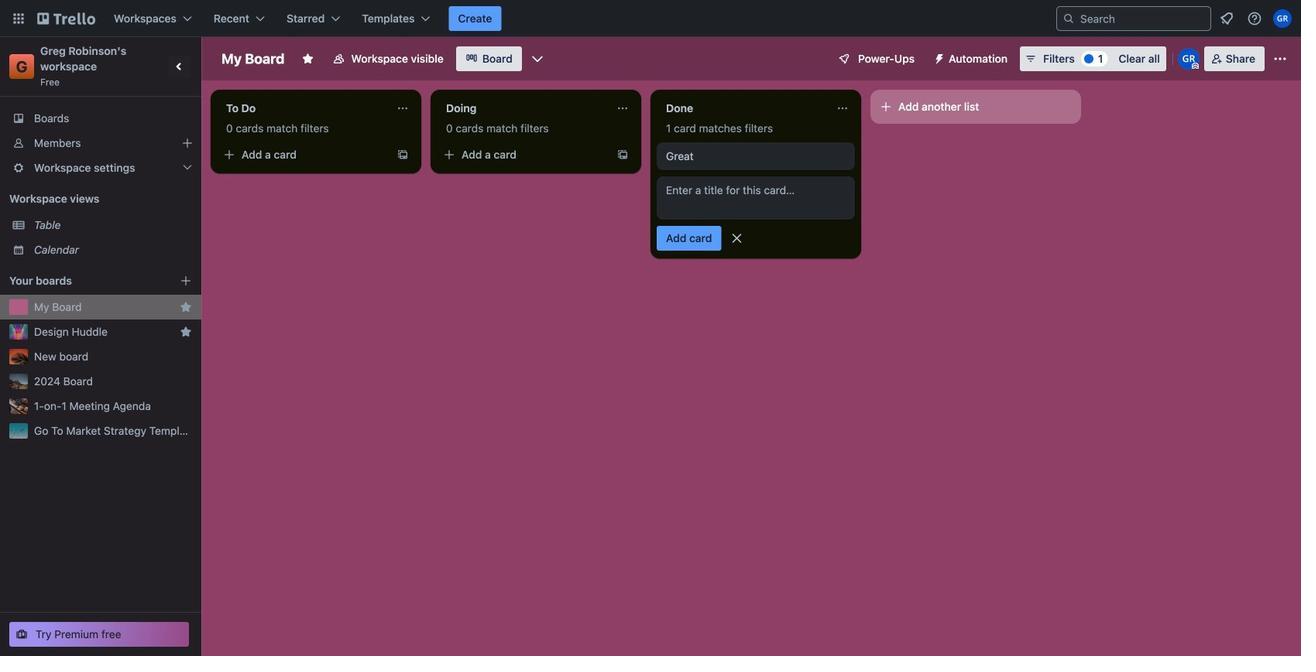 Task type: locate. For each thing, give the bounding box(es) containing it.
search image
[[1063, 12, 1075, 25]]

greg robinson (gregrobinson96) image down the search field
[[1178, 48, 1199, 70]]

None text field
[[217, 96, 390, 121], [437, 96, 610, 121], [217, 96, 390, 121], [437, 96, 610, 121]]

1 starred icon image from the top
[[180, 301, 192, 314]]

Board name text field
[[214, 46, 292, 71]]

greg robinson (gregrobinson96) image
[[1273, 9, 1292, 28], [1178, 48, 1199, 70]]

your boards with 6 items element
[[9, 272, 156, 290]]

greg robinson (gregrobinson96) image right open information menu image
[[1273, 9, 1292, 28]]

Search field
[[1075, 8, 1210, 29]]

0 horizontal spatial greg robinson (gregrobinson96) image
[[1178, 48, 1199, 70]]

1 vertical spatial starred icon image
[[180, 326, 192, 338]]

1 horizontal spatial greg robinson (gregrobinson96) image
[[1273, 9, 1292, 28]]

starred icon image
[[180, 301, 192, 314], [180, 326, 192, 338]]

0 vertical spatial greg robinson (gregrobinson96) image
[[1273, 9, 1292, 28]]

0 vertical spatial starred icon image
[[180, 301, 192, 314]]

2 starred icon image from the top
[[180, 326, 192, 338]]

this member is an admin of this board. image
[[1192, 63, 1199, 70]]

None text field
[[657, 96, 830, 121]]

sm image
[[927, 46, 949, 68]]

customize views image
[[530, 51, 545, 67]]

1 vertical spatial greg robinson (gregrobinson96) image
[[1178, 48, 1199, 70]]

Enter a title for this card… text field
[[657, 177, 855, 220]]

star or unstar board image
[[302, 53, 314, 65]]



Task type: vqa. For each thing, say whether or not it's contained in the screenshot.
Members link
no



Task type: describe. For each thing, give the bounding box(es) containing it.
open information menu image
[[1247, 11, 1262, 26]]

0 notifications image
[[1217, 9, 1236, 28]]

workspace navigation collapse icon image
[[169, 56, 191, 77]]

back to home image
[[37, 6, 95, 31]]

cancel image
[[729, 231, 745, 246]]

primary element
[[0, 0, 1301, 37]]

create from template… image
[[397, 149, 409, 161]]

create from template… image
[[616, 149, 629, 161]]

add board image
[[180, 275, 192, 287]]

show menu image
[[1272, 51, 1288, 67]]

greg robinson (gregrobinson96) image inside primary element
[[1273, 9, 1292, 28]]



